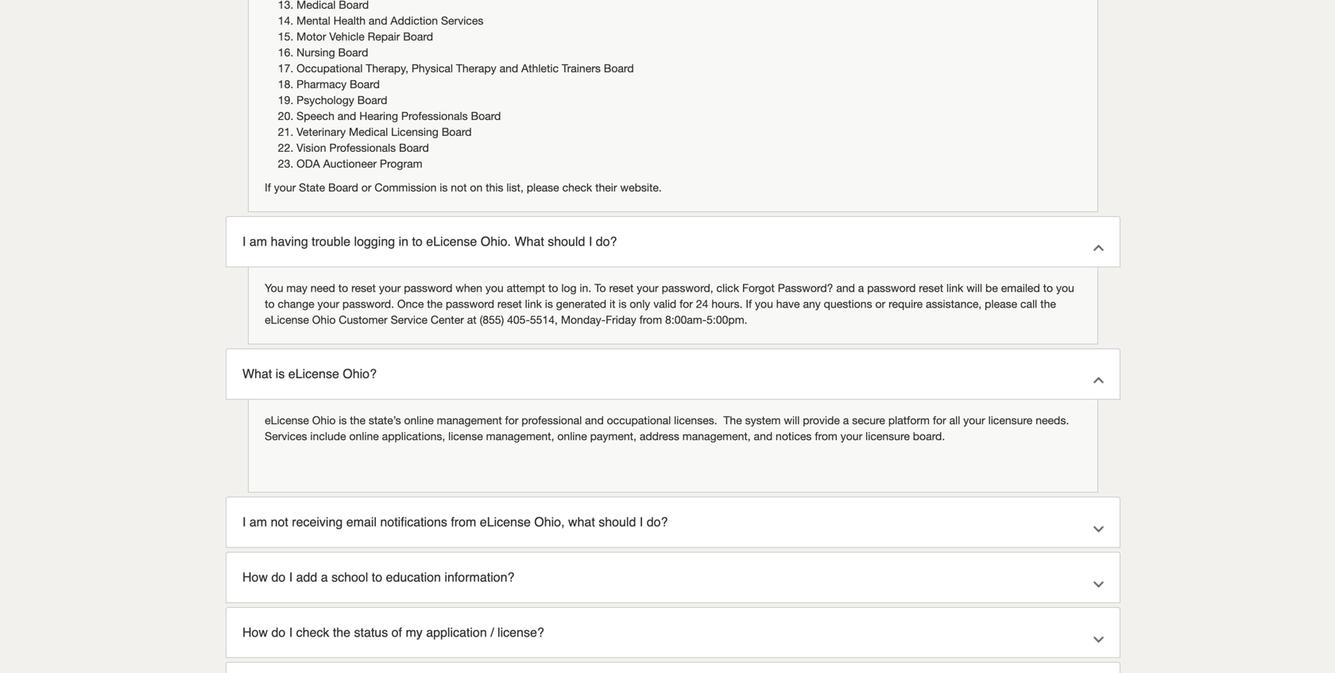 Task type: describe. For each thing, give the bounding box(es) containing it.
(855)
[[480, 313, 504, 327]]

your down need
[[318, 297, 340, 311]]

your down secure
[[841, 430, 863, 443]]

your left state
[[274, 181, 296, 194]]

ohio?
[[343, 367, 377, 381]]

commission
[[375, 181, 437, 194]]

1 horizontal spatial you
[[755, 297, 774, 311]]

information?
[[445, 570, 515, 585]]

to left log
[[549, 282, 559, 295]]

password,
[[662, 282, 714, 295]]

you may need to reset your password when you attempt to log in. to reset your password, click forgot password? and a password reset link will be emailed to you to change your password. once the password reset link is generated it is only valid for 24 hours. if you have any questions or require assistance, please call the elicense ohio customer service center at (855) 405-5514, monday-friday from 8:00am-5:00pm
[[265, 282, 1075, 327]]

forgot
[[743, 282, 775, 295]]

and left athletic
[[500, 62, 519, 75]]

what is elicense ohio?
[[243, 367, 377, 381]]

0 horizontal spatial licensure
[[866, 430, 910, 443]]

password?
[[778, 282, 834, 295]]

trouble
[[312, 234, 351, 249]]

0 horizontal spatial not
[[271, 515, 289, 530]]

your up only
[[637, 282, 659, 295]]

services inside elicense ohio is the state's online management for professional and occupational licenses.  the system will provide a secure platform for all your licensure needs. services include online applications, license management, online payment, address management, and notices from your licensure board.
[[265, 430, 307, 443]]

elicense inside elicense ohio is the state's online management for professional and occupational licenses.  the system will provide a secure platform for all your licensure needs. services include online applications, license management, online payment, address management, and notices from your licensure board.
[[265, 414, 309, 427]]

logging
[[354, 234, 395, 249]]

the inside elicense ohio is the state's online management for professional and occupational licenses.  the system will provide a secure platform for all your licensure needs. services include online applications, license management, online payment, address management, and notices from your licensure board.
[[350, 414, 366, 427]]

trainers
[[562, 62, 601, 75]]

board down 'therapy'
[[471, 109, 501, 123]]

website.
[[621, 181, 662, 194]]

program
[[380, 157, 423, 170]]

the up center at top left
[[427, 297, 443, 311]]

in
[[399, 234, 409, 249]]

the left the status at bottom
[[333, 625, 351, 640]]

0 vertical spatial licensure
[[989, 414, 1033, 427]]

professional
[[522, 414, 582, 427]]

you
[[265, 282, 283, 295]]

nursing
[[297, 46, 335, 59]]

will inside you may need to reset your password when you attempt to log in. to reset your password, click forgot password? and a password reset link will be emailed to you to change your password. once the password reset link is generated it is only valid for 24 hours. if you have any questions or require assistance, please call the elicense ohio customer service center at (855) 405-5514, monday-friday from 8:00am-5:00pm
[[967, 282, 983, 295]]

please inside you may need to reset your password when you attempt to log in. to reset your password, click forgot password? and a password reset link will be emailed to you to change your password. once the password reset link is generated it is only valid for 24 hours. if you have any questions or require assistance, please call the elicense ohio customer service center at (855) 405-5514, monday-friday from 8:00am-5:00pm
[[985, 297, 1018, 311]]

address
[[640, 430, 680, 443]]

vehicle
[[330, 30, 365, 43]]

do? for i am not receiving email notifications from elicense ohio, what should i do?
[[647, 515, 668, 530]]

elicense ohio is the state's online management for professional and occupational licenses.  the system will provide a secure platform for all your licensure needs. services include online applications, license management, online payment, address management, and notices from your licensure board.
[[265, 414, 1073, 443]]

require
[[889, 297, 923, 311]]

from inside you may need to reset your password when you attempt to log in. to reset your password, click forgot password? and a password reset link will be emailed to you to change your password. once the password reset link is generated it is only valid for 24 hours. if you have any questions or require assistance, please call the elicense ohio customer service center at (855) 405-5514, monday-friday from 8:00am-5:00pm
[[640, 313, 663, 327]]

hearing
[[360, 109, 398, 123]]

center
[[431, 313, 464, 327]]

hours.
[[712, 297, 743, 311]]

how for how do i check the status of my application / license?
[[243, 625, 268, 640]]

do for add
[[272, 570, 286, 585]]

password up require
[[868, 282, 916, 295]]

board down addiction
[[403, 30, 433, 43]]

assistance,
[[926, 297, 982, 311]]

if your state board or commission is not on this list, please check their website.
[[265, 181, 662, 194]]

to right need
[[339, 282, 348, 295]]

licensing
[[391, 125, 439, 139]]

once
[[397, 297, 424, 311]]

valid
[[654, 297, 677, 311]]

0 horizontal spatial professionals
[[330, 141, 396, 154]]

and up repair
[[369, 14, 388, 27]]

occupational
[[607, 414, 671, 427]]

1 vertical spatial check
[[296, 625, 330, 640]]

mental health and addiction services motor vehicle repair board nursing board occupational therapy, physical therapy and athletic trainers board pharmacy board psychology board speech and hearing professionals board veterinary medical licensing board vision professionals board oda auctioneer program
[[297, 14, 634, 170]]

0 vertical spatial if
[[265, 181, 271, 194]]

1 horizontal spatial link
[[947, 282, 964, 295]]

5514,
[[530, 313, 558, 327]]

auctioneer
[[323, 157, 377, 170]]

1 management, from the left
[[486, 430, 555, 443]]

reset up the it
[[610, 282, 634, 295]]

be
[[986, 282, 999, 295]]

list,
[[507, 181, 524, 194]]

applications,
[[382, 430, 446, 443]]

payment,
[[591, 430, 637, 443]]

ohio.
[[481, 234, 511, 249]]

and inside you may need to reset your password when you attempt to log in. to reset your password, click forgot password? and a password reset link will be emailed to you to change your password. once the password reset link is generated it is only valid for 24 hours. if you have any questions or require assistance, please call the elicense ohio customer service center at (855) 405-5514, monday-friday from 8:00am-5:00pm
[[837, 282, 856, 295]]

reset up password.
[[352, 282, 376, 295]]

all
[[950, 414, 961, 427]]

needs.
[[1036, 414, 1070, 427]]

the right the call
[[1041, 297, 1057, 311]]

at
[[467, 313, 477, 327]]

mental
[[297, 14, 331, 27]]

management
[[437, 414, 502, 427]]

board down licensing
[[399, 141, 429, 154]]

monday-
[[561, 313, 606, 327]]

status
[[354, 625, 388, 640]]

what
[[569, 515, 595, 530]]

any
[[804, 297, 821, 311]]

elicense left ohio,
[[480, 515, 531, 530]]

questions
[[824, 297, 873, 311]]

0 horizontal spatial a
[[321, 570, 328, 585]]

this
[[486, 181, 504, 194]]

oda
[[297, 157, 320, 170]]

friday
[[606, 313, 637, 327]]

and up medical
[[338, 109, 357, 123]]

24
[[696, 297, 709, 311]]

click
[[717, 282, 740, 295]]

board down therapy, at the top left of the page
[[350, 78, 380, 91]]

is inside elicense ohio is the state's online management for professional and occupational licenses.  the system will provide a secure platform for all your licensure needs. services include online applications, license management, online payment, address management, and notices from your licensure board.
[[339, 414, 347, 427]]

athletic
[[522, 62, 559, 75]]

psychology
[[297, 94, 354, 107]]

am for having
[[250, 234, 267, 249]]

generated
[[556, 297, 607, 311]]

your right all
[[964, 414, 986, 427]]

vision
[[297, 141, 326, 154]]

attempt
[[507, 282, 546, 295]]

do? for i am having trouble logging in to elicense ohio. what should i do?
[[596, 234, 617, 249]]

1 horizontal spatial online
[[404, 414, 434, 427]]

education
[[386, 570, 441, 585]]

i am not receiving email notifications from elicense ohio, what should i do?
[[243, 515, 668, 530]]

secure
[[853, 414, 886, 427]]

0 horizontal spatial please
[[527, 181, 560, 194]]

0 horizontal spatial for
[[505, 414, 519, 427]]

when
[[456, 282, 483, 295]]

to right in at the top left of the page
[[412, 234, 423, 249]]

notices
[[776, 430, 812, 443]]

in.
[[580, 282, 592, 295]]

service
[[391, 313, 428, 327]]

email
[[346, 515, 377, 530]]

2 horizontal spatial for
[[933, 414, 947, 427]]

1 horizontal spatial professionals
[[401, 109, 468, 123]]



Task type: locate. For each thing, give the bounding box(es) containing it.
1 vertical spatial will
[[784, 414, 800, 427]]

0 vertical spatial do
[[272, 570, 286, 585]]

have
[[777, 297, 800, 311]]

motor
[[297, 30, 326, 43]]

to
[[595, 282, 606, 295]]

0 horizontal spatial online
[[349, 430, 379, 443]]

1 do from the top
[[272, 570, 286, 585]]

not left receiving
[[271, 515, 289, 530]]

0 vertical spatial from
[[640, 313, 663, 327]]

1 vertical spatial do
[[272, 625, 286, 640]]

1 horizontal spatial do?
[[647, 515, 668, 530]]

how do i add a school to education information?
[[243, 570, 515, 585]]

state's
[[369, 414, 401, 427]]

therapy
[[456, 62, 497, 75]]

the
[[724, 414, 743, 427]]

application
[[426, 625, 487, 640]]

2 ohio from the top
[[312, 414, 336, 427]]

will up notices
[[784, 414, 800, 427]]

their
[[596, 181, 618, 194]]

how for how do i add a school to education information?
[[243, 570, 268, 585]]

1 vertical spatial please
[[985, 297, 1018, 311]]

a
[[859, 282, 865, 295], [844, 414, 850, 427], [321, 570, 328, 585]]

of
[[392, 625, 402, 640]]

services inside mental health and addiction services motor vehicle repair board nursing board occupational therapy, physical therapy and athletic trainers board pharmacy board psychology board speech and hearing professionals board veterinary medical licensing board vision professionals board oda auctioneer program
[[441, 14, 484, 27]]

1 horizontal spatial for
[[680, 297, 693, 311]]

pharmacy
[[297, 78, 347, 91]]

emailed
[[1002, 282, 1041, 295]]

should up log
[[548, 234, 586, 249]]

should right the what
[[599, 515, 636, 530]]

board up hearing
[[358, 94, 388, 107]]

if up . at the top right
[[746, 297, 752, 311]]

check down add
[[296, 625, 330, 640]]

1 vertical spatial am
[[250, 515, 267, 530]]

online up applications,
[[404, 414, 434, 427]]

0 horizontal spatial services
[[265, 430, 307, 443]]

online
[[404, 414, 434, 427], [349, 430, 379, 443], [558, 430, 587, 443]]

speech
[[297, 109, 335, 123]]

board right licensing
[[442, 125, 472, 139]]

0 vertical spatial or
[[362, 181, 372, 194]]

if left state
[[265, 181, 271, 194]]

having
[[271, 234, 308, 249]]

do? up "to"
[[596, 234, 617, 249]]

platform
[[889, 414, 930, 427]]

1 horizontal spatial licensure
[[989, 414, 1033, 427]]

a left secure
[[844, 414, 850, 427]]

professionals up licensing
[[401, 109, 468, 123]]

not
[[451, 181, 467, 194], [271, 515, 289, 530]]

for inside you may need to reset your password when you attempt to log in. to reset your password, click forgot password? and a password reset link will be emailed to you to change your password. once the password reset link is generated it is only valid for 24 hours. if you have any questions or require assistance, please call the elicense ohio customer service center at (855) 405-5514, monday-friday from 8:00am-5:00pm
[[680, 297, 693, 311]]

board right trainers
[[604, 62, 634, 75]]

1 vertical spatial what
[[243, 367, 272, 381]]

2 vertical spatial a
[[321, 570, 328, 585]]

veterinary
[[297, 125, 346, 139]]

for up 8:00am-
[[680, 297, 693, 311]]

board.
[[914, 430, 946, 443]]

0 horizontal spatial what
[[243, 367, 272, 381]]

you down forgot
[[755, 297, 774, 311]]

0 vertical spatial do?
[[596, 234, 617, 249]]

board down vehicle
[[338, 46, 368, 59]]

1 vertical spatial licensure
[[866, 430, 910, 443]]

ohio inside elicense ohio is the state's online management for professional and occupational licenses.  the system will provide a secure platform for all your licensure needs. services include online applications, license management, online payment, address management, and notices from your licensure board.
[[312, 414, 336, 427]]

please right list,
[[527, 181, 560, 194]]

notifications
[[380, 515, 448, 530]]

1 vertical spatial from
[[815, 430, 838, 443]]

2 do from the top
[[272, 625, 286, 640]]

1 horizontal spatial not
[[451, 181, 467, 194]]

8:00am-
[[666, 313, 707, 327]]

0 horizontal spatial or
[[362, 181, 372, 194]]

1 horizontal spatial a
[[844, 414, 850, 427]]

2 vertical spatial from
[[451, 515, 477, 530]]

2 horizontal spatial you
[[1057, 282, 1075, 295]]

management, down the
[[683, 430, 751, 443]]

to
[[412, 234, 423, 249], [339, 282, 348, 295], [549, 282, 559, 295], [1044, 282, 1054, 295], [265, 297, 275, 311], [372, 570, 383, 585]]

0 vertical spatial ohio
[[312, 313, 336, 327]]

password.
[[343, 297, 394, 311]]

or left require
[[876, 297, 886, 311]]

link down attempt
[[525, 297, 542, 311]]

do?
[[596, 234, 617, 249], [647, 515, 668, 530]]

licensure left needs.
[[989, 414, 1033, 427]]

0 vertical spatial am
[[250, 234, 267, 249]]

school
[[332, 570, 368, 585]]

services right addiction
[[441, 14, 484, 27]]

a inside elicense ohio is the state's online management for professional and occupational licenses.  the system will provide a secure platform for all your licensure needs. services include online applications, license management, online payment, address management, and notices from your licensure board.
[[844, 414, 850, 427]]

1 vertical spatial link
[[525, 297, 542, 311]]

1 horizontal spatial please
[[985, 297, 1018, 311]]

your up once
[[379, 282, 401, 295]]

elicense down what is elicense ohio?
[[265, 414, 309, 427]]

if inside you may need to reset your password when you attempt to log in. to reset your password, click forgot password? and a password reset link will be emailed to you to change your password. once the password reset link is generated it is only valid for 24 hours. if you have any questions or require assistance, please call the elicense ohio customer service center at (855) 405-5514, monday-friday from 8:00am-5:00pm
[[746, 297, 752, 311]]

0 vertical spatial professionals
[[401, 109, 468, 123]]

1 horizontal spatial management,
[[683, 430, 751, 443]]

is right the it
[[619, 297, 627, 311]]

ohio up include
[[312, 414, 336, 427]]

0 vertical spatial not
[[451, 181, 467, 194]]

my
[[406, 625, 423, 640]]

from down only
[[640, 313, 663, 327]]

2 how from the top
[[243, 625, 268, 640]]

0 vertical spatial how
[[243, 570, 268, 585]]

change
[[278, 297, 315, 311]]

1 horizontal spatial check
[[563, 181, 593, 194]]

1 how from the top
[[243, 570, 268, 585]]

1 horizontal spatial or
[[876, 297, 886, 311]]

board down auctioneer
[[328, 181, 359, 194]]

1 horizontal spatial should
[[599, 515, 636, 530]]

0 vertical spatial should
[[548, 234, 586, 249]]

i
[[243, 234, 246, 249], [589, 234, 593, 249], [243, 515, 246, 530], [640, 515, 644, 530], [289, 570, 293, 585], [289, 625, 293, 640]]

and up questions
[[837, 282, 856, 295]]

2 horizontal spatial a
[[859, 282, 865, 295]]

0 vertical spatial check
[[563, 181, 593, 194]]

1 vertical spatial or
[[876, 297, 886, 311]]

0 horizontal spatial from
[[451, 515, 477, 530]]

to down you
[[265, 297, 275, 311]]

is left "on"
[[440, 181, 448, 194]]

405-
[[507, 313, 530, 327]]

i am having trouble logging in to elicense ohio. what should i do?
[[243, 234, 617, 249]]

and up payment,
[[585, 414, 604, 427]]

addiction
[[391, 14, 438, 27]]

will inside elicense ohio is the state's online management for professional and occupational licenses.  the system will provide a secure platform for all your licensure needs. services include online applications, license management, online payment, address management, and notices from your licensure board.
[[784, 414, 800, 427]]

1 horizontal spatial services
[[441, 14, 484, 27]]

is up include
[[339, 414, 347, 427]]

am for not
[[250, 515, 267, 530]]

professionals down medical
[[330, 141, 396, 154]]

system
[[746, 414, 781, 427]]

add
[[296, 570, 318, 585]]

please down be
[[985, 297, 1018, 311]]

licensure down secure
[[866, 430, 910, 443]]

a inside you may need to reset your password when you attempt to log in. to reset your password, click forgot password? and a password reset link will be emailed to you to change your password. once the password reset link is generated it is only valid for 24 hours. if you have any questions or require assistance, please call the elicense ohio customer service center at (855) 405-5514, monday-friday from 8:00am-5:00pm
[[859, 282, 865, 295]]

is
[[440, 181, 448, 194], [545, 297, 553, 311], [619, 297, 627, 311], [276, 367, 285, 381], [339, 414, 347, 427]]

link up assistance,
[[947, 282, 964, 295]]

for
[[680, 297, 693, 311], [505, 414, 519, 427], [933, 414, 947, 427]]

do for check
[[272, 625, 286, 640]]

management,
[[486, 430, 555, 443], [683, 430, 751, 443]]

you right when
[[486, 282, 504, 295]]

do? right the what
[[647, 515, 668, 530]]

1 horizontal spatial what
[[515, 234, 545, 249]]

therapy,
[[366, 62, 409, 75]]

online down professional
[[558, 430, 587, 443]]

5:00pm
[[707, 313, 745, 327]]

state
[[299, 181, 325, 194]]

0 vertical spatial a
[[859, 282, 865, 295]]

elicense left ohio?
[[288, 367, 339, 381]]

repair
[[368, 30, 400, 43]]

health
[[334, 14, 366, 27]]

is down change
[[276, 367, 285, 381]]

0 horizontal spatial do?
[[596, 234, 617, 249]]

services left include
[[265, 430, 307, 443]]

not left "on"
[[451, 181, 467, 194]]

how do i check the status of my application / license?
[[243, 625, 545, 640]]

link
[[947, 282, 964, 295], [525, 297, 542, 311]]

from down provide
[[815, 430, 838, 443]]

0 horizontal spatial management,
[[486, 430, 555, 443]]

physical
[[412, 62, 453, 75]]

it
[[610, 297, 616, 311]]

0 vertical spatial please
[[527, 181, 560, 194]]

services
[[441, 14, 484, 27], [265, 430, 307, 443]]

0 horizontal spatial will
[[784, 414, 800, 427]]

check left their
[[563, 181, 593, 194]]

will left be
[[967, 282, 983, 295]]

1 vertical spatial should
[[599, 515, 636, 530]]

am left receiving
[[250, 515, 267, 530]]

to right emailed
[[1044, 282, 1054, 295]]

0 horizontal spatial check
[[296, 625, 330, 640]]

your
[[274, 181, 296, 194], [379, 282, 401, 295], [637, 282, 659, 295], [318, 297, 340, 311], [964, 414, 986, 427], [841, 430, 863, 443]]

online down state's
[[349, 430, 379, 443]]

1 vertical spatial services
[[265, 430, 307, 443]]

elicense left ohio.
[[426, 234, 477, 249]]

0 vertical spatial will
[[967, 282, 983, 295]]

0 horizontal spatial if
[[265, 181, 271, 194]]

and
[[369, 14, 388, 27], [500, 62, 519, 75], [338, 109, 357, 123], [837, 282, 856, 295], [585, 414, 604, 427], [754, 430, 773, 443]]

provide
[[803, 414, 840, 427]]

elicense down change
[[265, 313, 309, 327]]

0 vertical spatial link
[[947, 282, 964, 295]]

1 vertical spatial a
[[844, 414, 850, 427]]

or inside you may need to reset your password when you attempt to log in. to reset your password, click forgot password? and a password reset link will be emailed to you to change your password. once the password reset link is generated it is only valid for 24 hours. if you have any questions or require assistance, please call the elicense ohio customer service center at (855) 405-5514, monday-friday from 8:00am-5:00pm
[[876, 297, 886, 311]]

.
[[745, 313, 748, 327]]

0 vertical spatial what
[[515, 234, 545, 249]]

password up once
[[404, 282, 453, 295]]

reset up assistance,
[[919, 282, 944, 295]]

elicense inside you may need to reset your password when you attempt to log in. to reset your password, click forgot password? and a password reset link will be emailed to you to change your password. once the password reset link is generated it is only valid for 24 hours. if you have any questions or require assistance, please call the elicense ohio customer service center at (855) 405-5514, monday-friday from 8:00am-5:00pm
[[265, 313, 309, 327]]

a right add
[[321, 570, 328, 585]]

you
[[486, 282, 504, 295], [1057, 282, 1075, 295], [755, 297, 774, 311]]

1 horizontal spatial from
[[640, 313, 663, 327]]

from right notifications
[[451, 515, 477, 530]]

receiving
[[292, 515, 343, 530]]

ohio
[[312, 313, 336, 327], [312, 414, 336, 427]]

ohio inside you may need to reset your password when you attempt to log in. to reset your password, click forgot password? and a password reset link will be emailed to you to change your password. once the password reset link is generated it is only valid for 24 hours. if you have any questions or require assistance, please call the elicense ohio customer service center at (855) 405-5514, monday-friday from 8:00am-5:00pm
[[312, 313, 336, 327]]

1 vertical spatial professionals
[[330, 141, 396, 154]]

or
[[362, 181, 372, 194], [876, 297, 886, 311]]

reset
[[352, 282, 376, 295], [610, 282, 634, 295], [919, 282, 944, 295], [498, 297, 522, 311]]

and down the system on the bottom right of the page
[[754, 430, 773, 443]]

will
[[967, 282, 983, 295], [784, 414, 800, 427]]

2 horizontal spatial online
[[558, 430, 587, 443]]

should for what
[[548, 234, 586, 249]]

0 horizontal spatial you
[[486, 282, 504, 295]]

you right emailed
[[1057, 282, 1075, 295]]

should for what
[[599, 515, 636, 530]]

call
[[1021, 297, 1038, 311]]

ohio down need
[[312, 313, 336, 327]]

/
[[491, 625, 494, 640]]

0 horizontal spatial should
[[548, 234, 586, 249]]

customer
[[339, 313, 388, 327]]

am left having
[[250, 234, 267, 249]]

1 vertical spatial not
[[271, 515, 289, 530]]

1 horizontal spatial if
[[746, 297, 752, 311]]

0 horizontal spatial link
[[525, 297, 542, 311]]

to right school
[[372, 570, 383, 585]]

may
[[287, 282, 308, 295]]

management, down professional
[[486, 430, 555, 443]]

on
[[470, 181, 483, 194]]

2 am from the top
[[250, 515, 267, 530]]

board
[[403, 30, 433, 43], [338, 46, 368, 59], [604, 62, 634, 75], [350, 78, 380, 91], [358, 94, 388, 107], [471, 109, 501, 123], [442, 125, 472, 139], [399, 141, 429, 154], [328, 181, 359, 194]]

password down when
[[446, 297, 495, 311]]

is up 5514,
[[545, 297, 553, 311]]

should
[[548, 234, 586, 249], [599, 515, 636, 530]]

from
[[640, 313, 663, 327], [815, 430, 838, 443], [451, 515, 477, 530]]

1 horizontal spatial will
[[967, 282, 983, 295]]

1 am from the top
[[250, 234, 267, 249]]

1 vertical spatial if
[[746, 297, 752, 311]]

0 vertical spatial services
[[441, 14, 484, 27]]

2 horizontal spatial from
[[815, 430, 838, 443]]

1 vertical spatial do?
[[647, 515, 668, 530]]

occupational
[[297, 62, 363, 75]]

the left state's
[[350, 414, 366, 427]]

need
[[311, 282, 335, 295]]

log
[[562, 282, 577, 295]]

1 vertical spatial how
[[243, 625, 268, 640]]

for left all
[[933, 414, 947, 427]]

from inside elicense ohio is the state's online management for professional and occupational licenses.  the system will provide a secure platform for all your licensure needs. services include online applications, license management, online payment, address management, and notices from your licensure board.
[[815, 430, 838, 443]]

license
[[449, 430, 483, 443]]

1 vertical spatial ohio
[[312, 414, 336, 427]]

a up questions
[[859, 282, 865, 295]]

2 management, from the left
[[683, 430, 751, 443]]

for left professional
[[505, 414, 519, 427]]

1 ohio from the top
[[312, 313, 336, 327]]

or down auctioneer
[[362, 181, 372, 194]]

reset up the 405-
[[498, 297, 522, 311]]

license?
[[498, 625, 545, 640]]



Task type: vqa. For each thing, say whether or not it's contained in the screenshot.
ALL
yes



